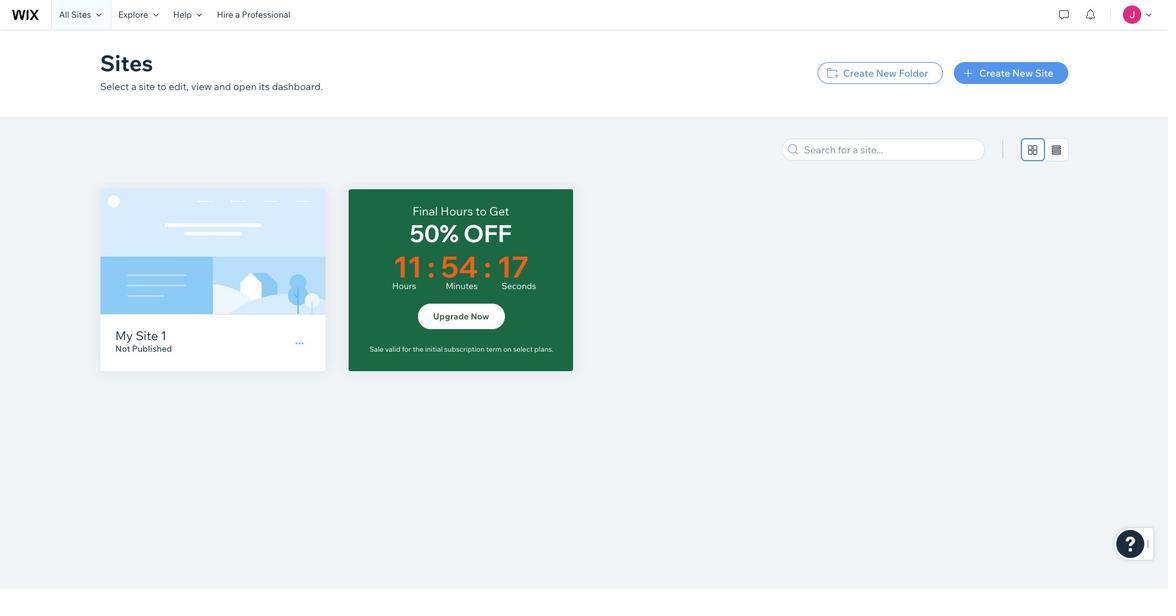 Task type: describe. For each thing, give the bounding box(es) containing it.
the inside "offer ends december 13, 2023 (11:59 pm pt). valid for the initial subscription term only."
[[408, 345, 419, 354]]

1 - from the left
[[405, 209, 409, 224]]

create for create new folder
[[843, 67, 874, 79]]

0 horizontal spatial sites
[[71, 9, 91, 20]]

on
[[503, 344, 512, 354]]

0 horizontal spatial hours
[[392, 281, 416, 291]]

open
[[233, 80, 257, 92]]

offer
[[373, 336, 391, 345]]

1 horizontal spatial a
[[235, 9, 240, 20]]

50%
[[410, 218, 459, 248]]

sites inside sites select a site to edit, view and open its dashboard.
[[100, 49, 153, 77]]

valid
[[385, 344, 401, 354]]

help button
[[166, 0, 210, 29]]

plans
[[501, 267, 530, 281]]

save
[[437, 305, 460, 317]]

17
[[497, 248, 529, 285]]

dashboard.
[[272, 80, 323, 92]]

upgrade
[[433, 311, 469, 322]]

11
[[393, 248, 422, 285]]

now for upgrade now
[[471, 311, 489, 322]]

ends
[[392, 336, 408, 345]]

my
[[115, 328, 133, 343]]

11 : 54 : 17
[[393, 248, 529, 285]]

seconds
[[502, 281, 536, 291]]

a inside sites select a site to edit, view and open its dashboard.
[[131, 80, 137, 92]]

2023
[[456, 336, 472, 345]]

1
[[161, 328, 167, 343]]

0 vertical spatial hours
[[441, 204, 473, 218]]

premium
[[450, 267, 499, 281]]

upgrade now
[[433, 311, 489, 322]]

(11:59
[[474, 336, 493, 345]]

for inside "offer ends december 13, 2023 (11:59 pm pt). valid for the initial subscription term only."
[[539, 336, 548, 345]]

limited
[[411, 209, 452, 224]]

time
[[455, 209, 482, 224]]

site
[[139, 80, 155, 92]]

sites select a site to edit, view and open its dashboard.
[[100, 49, 323, 92]]

13,
[[446, 336, 455, 345]]

2 : from the left
[[484, 248, 492, 285]]

term inside "offer ends december 13, 2023 (11:59 pm pt). valid for the initial subscription term only."
[[481, 345, 497, 354]]

select wix premium plans
[[390, 267, 530, 281]]

explore
[[118, 9, 148, 20]]

hire
[[217, 9, 233, 20]]

professional
[[242, 9, 290, 20]]

its
[[259, 80, 270, 92]]

minutes
[[446, 281, 478, 291]]

upgrade now link
[[418, 304, 505, 329]]

published
[[132, 343, 172, 354]]

only
[[484, 209, 510, 224]]

1 horizontal spatial select
[[390, 267, 425, 281]]

not
[[115, 343, 130, 354]]

pt).
[[507, 336, 520, 345]]

plans.
[[534, 344, 554, 354]]

final
[[413, 204, 438, 218]]

site inside my site 1 not published
[[136, 328, 158, 343]]

2 - from the left
[[512, 209, 516, 224]]



Task type: locate. For each thing, give the bounding box(es) containing it.
the right ends
[[413, 344, 424, 354]]

off
[[464, 218, 512, 248]]

- limited time only - 50% off
[[405, 209, 516, 248]]

create inside create new site 'button'
[[980, 67, 1010, 79]]

new
[[876, 67, 897, 79], [1013, 67, 1033, 79]]

initial inside "offer ends december 13, 2023 (11:59 pm pt). valid for the initial subscription term only."
[[420, 345, 438, 354]]

1 vertical spatial to
[[476, 204, 487, 218]]

create
[[843, 67, 874, 79], [980, 67, 1010, 79]]

and
[[214, 80, 231, 92]]

site
[[1035, 67, 1054, 79], [136, 328, 158, 343]]

1 new from the left
[[876, 67, 897, 79]]

1 horizontal spatial create
[[980, 67, 1010, 79]]

pm
[[495, 336, 505, 345]]

2 create from the left
[[980, 67, 1010, 79]]

- left final
[[405, 209, 409, 224]]

valid
[[521, 336, 537, 345]]

sites right all
[[71, 9, 91, 20]]

0 vertical spatial a
[[235, 9, 240, 20]]

-
[[405, 209, 409, 224], [512, 209, 516, 224]]

create inside create new folder button
[[843, 67, 874, 79]]

the right the valid
[[408, 345, 419, 354]]

0 vertical spatial site
[[1035, 67, 1054, 79]]

1 horizontal spatial :
[[484, 248, 492, 285]]

1 horizontal spatial to
[[476, 204, 487, 218]]

0 horizontal spatial a
[[131, 80, 137, 92]]

subscription
[[444, 344, 485, 354], [439, 345, 480, 354]]

subscription inside "offer ends december 13, 2023 (11:59 pm pt). valid for the initial subscription term only."
[[439, 345, 480, 354]]

0 vertical spatial to
[[157, 80, 167, 92]]

term left the only.
[[481, 345, 497, 354]]

folder
[[899, 67, 929, 79]]

1 horizontal spatial for
[[539, 336, 548, 345]]

term left on
[[486, 344, 502, 354]]

to right site
[[157, 80, 167, 92]]

sites up site
[[100, 49, 153, 77]]

0 vertical spatial sites
[[71, 9, 91, 20]]

0 horizontal spatial site
[[136, 328, 158, 343]]

select left site
[[100, 80, 129, 92]]

a right hire on the left top of page
[[235, 9, 240, 20]]

select inside sites select a site to edit, view and open its dashboard.
[[100, 80, 129, 92]]

: right 11
[[428, 248, 435, 285]]

select
[[100, 80, 129, 92], [390, 267, 425, 281]]

sale valid for the initial subscription term on select plans.
[[369, 344, 554, 354]]

0 horizontal spatial new
[[876, 67, 897, 79]]

only.
[[498, 345, 513, 354]]

hours
[[441, 204, 473, 218], [392, 281, 416, 291]]

Search for a site... field
[[801, 139, 981, 160]]

sites
[[71, 9, 91, 20], [100, 49, 153, 77]]

1 horizontal spatial new
[[1013, 67, 1033, 79]]

new for site
[[1013, 67, 1033, 79]]

a left site
[[131, 80, 137, 92]]

create new folder button
[[818, 62, 943, 84]]

hours right final
[[441, 204, 473, 218]]

0 vertical spatial select
[[100, 80, 129, 92]]

all
[[59, 9, 69, 20]]

site inside 'button'
[[1035, 67, 1054, 79]]

hire a professional
[[217, 9, 290, 20]]

now for save now
[[462, 305, 483, 317]]

for
[[539, 336, 548, 345], [402, 344, 411, 354]]

:
[[428, 248, 435, 285], [484, 248, 492, 285]]

1 : from the left
[[428, 248, 435, 285]]

offer ends december 13, 2023 (11:59 pm pt). valid for the initial subscription term only.
[[373, 336, 548, 354]]

for right valid
[[539, 336, 548, 345]]

my site 1 not published
[[115, 328, 172, 354]]

1 horizontal spatial site
[[1035, 67, 1054, 79]]

hire a professional link
[[210, 0, 298, 29]]

create new site button
[[954, 62, 1068, 84]]

- right "get" in the top of the page
[[512, 209, 516, 224]]

for right the valid
[[402, 344, 411, 354]]

0 horizontal spatial create
[[843, 67, 874, 79]]

initial
[[425, 344, 443, 354], [420, 345, 438, 354]]

create for create new site
[[980, 67, 1010, 79]]

1 horizontal spatial sites
[[100, 49, 153, 77]]

create new folder
[[843, 67, 929, 79]]

2 new from the left
[[1013, 67, 1033, 79]]

1 vertical spatial a
[[131, 80, 137, 92]]

sale
[[369, 344, 384, 354]]

all sites
[[59, 9, 91, 20]]

a
[[235, 9, 240, 20], [131, 80, 137, 92]]

: left 17
[[484, 248, 492, 285]]

1 horizontal spatial hours
[[441, 204, 473, 218]]

1 horizontal spatial -
[[512, 209, 516, 224]]

1 create from the left
[[843, 67, 874, 79]]

to
[[157, 80, 167, 92], [476, 204, 487, 218]]

1 vertical spatial select
[[390, 267, 425, 281]]

1 vertical spatial sites
[[100, 49, 153, 77]]

new for folder
[[876, 67, 897, 79]]

select left wix
[[390, 267, 425, 281]]

save now link
[[417, 298, 504, 324]]

0 horizontal spatial -
[[405, 209, 409, 224]]

december
[[410, 336, 444, 345]]

select
[[513, 344, 533, 354]]

now
[[462, 305, 483, 317], [471, 311, 489, 322]]

save now
[[437, 305, 483, 317]]

help
[[173, 9, 192, 20]]

edit,
[[169, 80, 189, 92]]

1 vertical spatial site
[[136, 328, 158, 343]]

new inside 'button'
[[1013, 67, 1033, 79]]

new inside button
[[876, 67, 897, 79]]

0 horizontal spatial select
[[100, 80, 129, 92]]

0 horizontal spatial for
[[402, 344, 411, 354]]

54
[[441, 248, 478, 285]]

term
[[486, 344, 502, 354], [481, 345, 497, 354]]

final hours to get
[[413, 204, 509, 218]]

get
[[489, 204, 509, 218]]

create new site
[[980, 67, 1054, 79]]

view
[[191, 80, 212, 92]]

hours left wix
[[392, 281, 416, 291]]

the
[[413, 344, 424, 354], [408, 345, 419, 354]]

to inside sites select a site to edit, view and open its dashboard.
[[157, 80, 167, 92]]

0 horizontal spatial :
[[428, 248, 435, 285]]

1 vertical spatial hours
[[392, 281, 416, 291]]

wix
[[427, 267, 447, 281]]

to left "get" in the top of the page
[[476, 204, 487, 218]]

0 horizontal spatial to
[[157, 80, 167, 92]]



Task type: vqa. For each thing, say whether or not it's contained in the screenshot.
'Gift'
no



